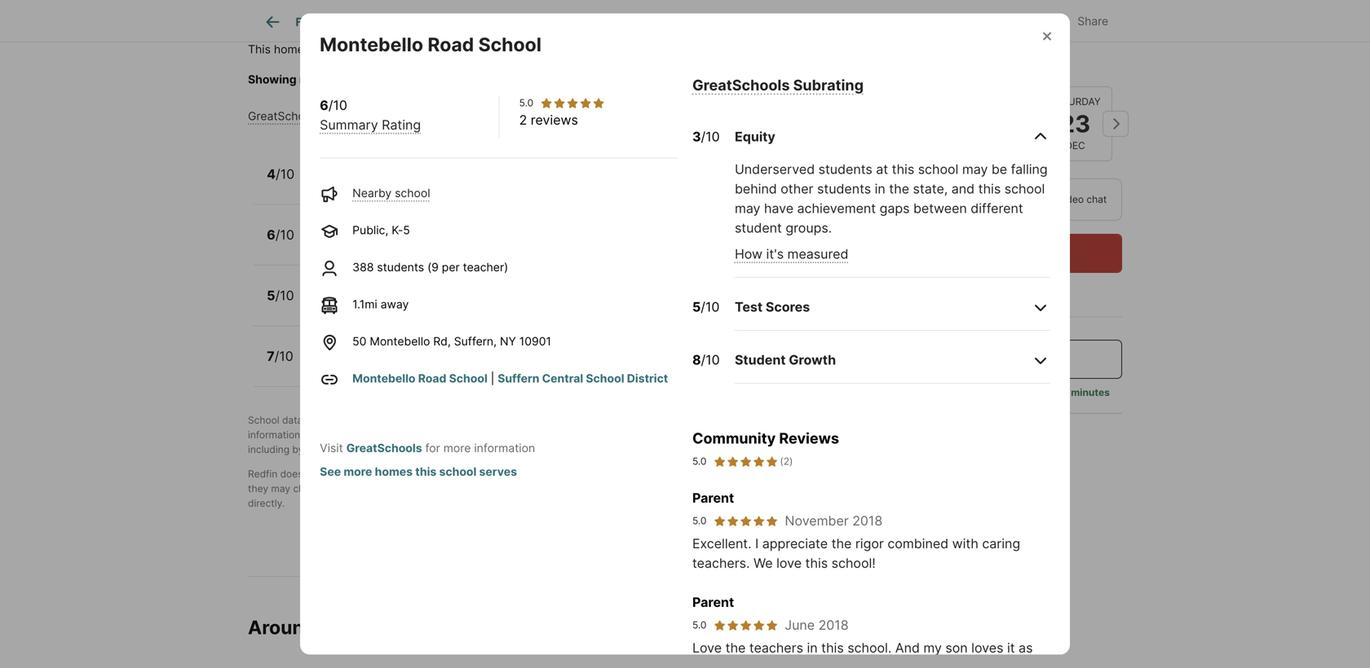 Task type: locate. For each thing, give the bounding box(es) containing it.
tour
[[901, 194, 923, 206], [1019, 194, 1040, 206]]

road inside 'montebello road school public, k-5 • nearby school • 1.1mi'
[[388, 220, 420, 236]]

1 vertical spatial schools
[[717, 430, 753, 441]]

5 /10 down 6 /10
[[267, 288, 294, 304]]

information down own
[[474, 442, 535, 456]]

2 parent from the top
[[693, 595, 734, 611]]

november
[[785, 513, 849, 529]]

388 students (9 per teacher)
[[353, 261, 508, 274]]

•
[[373, 177, 380, 191], [464, 177, 470, 191], [373, 238, 380, 252], [464, 238, 470, 252], [374, 299, 381, 312], [481, 299, 487, 312], [380, 359, 386, 373], [486, 359, 492, 373]]

1.1mi inside 'montebello road school public, k-5 • nearby school • 1.1mi'
[[474, 238, 499, 252]]

ask
[[948, 352, 973, 368]]

district
[[524, 73, 562, 86], [776, 483, 808, 495]]

0 vertical spatial schools
[[662, 73, 703, 86]]

3 tab from the left
[[535, 2, 659, 42]]

0 vertical spatial suffern central school district link
[[376, 42, 546, 56]]

greatschools up reviews
[[761, 415, 823, 427]]

video
[[1059, 194, 1084, 206]]

2018 up rigor
[[853, 513, 883, 529]]

central up check
[[420, 42, 461, 56]]

8 left student
[[693, 352, 701, 368]]

5 up 'public, k-5'
[[363, 177, 370, 191]]

6 inside '6 /10 summary rating'
[[320, 97, 329, 113]]

1 horizontal spatial 6
[[320, 97, 329, 113]]

saturday 23 dec
[[1050, 96, 1101, 152]]

service
[[538, 469, 571, 481]]

son
[[946, 641, 968, 657]]

tab up serving
[[659, 2, 734, 42]]

0 horizontal spatial not
[[306, 469, 321, 481]]

1 horizontal spatial information
[[474, 442, 535, 456]]

may up 'person'
[[962, 161, 988, 177]]

None button
[[877, 85, 951, 162], [958, 86, 1032, 162], [1039, 86, 1113, 162], [877, 85, 951, 162], [958, 86, 1032, 162], [1039, 86, 1113, 162]]

1 vertical spatial students
[[817, 181, 871, 197]]

tour for tour in person
[[901, 194, 923, 206]]

summary rating link
[[320, 117, 421, 133]]

1 vertical spatial not
[[368, 483, 383, 495]]

around this home
[[248, 617, 411, 640]]

0 vertical spatial are
[[629, 469, 643, 481]]

public, inside montebello road school dialog
[[353, 223, 389, 237]]

reviews
[[531, 112, 578, 128]]

change
[[293, 483, 327, 495]]

5 /10 left test on the top
[[693, 299, 720, 315]]

may inside school service boundaries are intended to be used as a reference only; they may change and are not
[[271, 483, 290, 495]]

5 down 'public, k-5'
[[363, 238, 370, 252]]

1 vertical spatial parent
[[693, 595, 734, 611]]

2 horizontal spatial in
[[925, 194, 934, 206]]

may down the behind
[[735, 201, 761, 217]]

central inside montebello road school dialog
[[542, 372, 583, 386]]

the inside excellent. i appreciate the rigor combined with caring teachers. we love this school!
[[832, 536, 852, 552]]

2 tab from the left
[[419, 2, 535, 42]]

0 vertical spatial district
[[524, 73, 562, 86]]

are up enrollment
[[629, 469, 643, 481]]

to
[[514, 483, 525, 495]]

12
[[364, 359, 376, 373]]

50
[[353, 335, 367, 349]]

as inside school service boundaries are intended to be used as a reference only; they may change and are not
[[742, 469, 752, 481]]

not down redfin does not endorse or guarantee this information.
[[368, 483, 383, 495]]

rating 5.0 out of 5 element up teachers
[[713, 620, 779, 633]]

0 vertical spatial 6
[[320, 97, 329, 113]]

1 tab from the left
[[338, 2, 419, 42]]

rating 5.0 out of 5 element
[[540, 97, 605, 110], [713, 455, 779, 469], [713, 515, 779, 528], [713, 620, 779, 633]]

be inside school service boundaries are intended to be used as a reference only; they may change and are not
[[702, 469, 714, 481]]

to up contact
[[690, 469, 699, 481]]

this right around
[[320, 617, 355, 640]]

excellent.
[[693, 536, 752, 552]]

a left reference
[[755, 469, 761, 481]]

be inside underserved students at this school may be falling behind other students in the state, and this school may have achievement gaps between different student groups.
[[992, 161, 1008, 177]]

montebello inside 'montebello road school public, k-5 • nearby school • 1.1mi'
[[313, 220, 385, 236]]

this inside excellent. i appreciate the rigor combined with caring teachers. we love this school!
[[806, 556, 828, 572]]

1 vertical spatial district
[[776, 483, 808, 495]]

suffern up '9-'
[[313, 341, 360, 357]]

5 up 7
[[267, 288, 275, 304]]

2 vertical spatial as
[[1019, 641, 1033, 657]]

0 horizontal spatial may
[[271, 483, 290, 495]]

public, left the 6-
[[313, 299, 349, 312]]

2 horizontal spatial suffern
[[498, 372, 540, 386]]

school service boundaries are intended to be used as a reference only; they may change and are not
[[248, 469, 832, 495]]

be for falling
[[992, 161, 1008, 177]]

suffern inside suffern senior high school public, 9-12 • serves this home • 2.2mi
[[313, 341, 360, 357]]

0 vertical spatial or
[[755, 430, 765, 441]]

equity button
[[735, 114, 1051, 160]]

5 left test on the top
[[693, 299, 701, 315]]

1 horizontal spatial or
[[755, 430, 765, 441]]

achievement
[[797, 201, 876, 217]]

0 vertical spatial 2018
[[853, 513, 883, 529]]

0 horizontal spatial schools
[[432, 444, 467, 456]]

test
[[735, 299, 763, 315]]

0 horizontal spatial by
[[292, 444, 304, 456]]

k- inside montebello road school dialog
[[392, 223, 403, 237]]

0 horizontal spatial 6
[[267, 227, 275, 243]]

6 for 6 /10 summary rating
[[320, 97, 329, 113]]

school inside 'montebello road school public, k-5 • nearby school • 1.1mi'
[[425, 238, 461, 252]]

tour via video chat
[[1019, 194, 1107, 206]]

as
[[358, 430, 368, 441], [742, 469, 752, 481], [1019, 641, 1033, 657]]

0 vertical spatial road
[[428, 33, 474, 56]]

montebello for montebello road school
[[320, 33, 423, 56]]

the inside guaranteed to be accurate. to verify school enrollment eligibility, contact the school district directly.
[[725, 483, 740, 495]]

more down conduct
[[444, 442, 471, 456]]

intended
[[646, 469, 687, 481]]

and up between
[[952, 181, 975, 197]]

1 vertical spatial as
[[742, 469, 752, 481]]

the down used
[[725, 483, 740, 495]]

this down june 2018
[[822, 641, 844, 657]]

school inside first step, and conduct their own investigation to determine their desired schools or school districts, including by contacting and visiting the schools themselves.
[[768, 430, 798, 441]]

5.0 up excellent.
[[693, 516, 707, 527]]

see
[[625, 73, 644, 86]]

1.1mi up the teacher)
[[474, 238, 499, 252]]

a right ask
[[975, 352, 983, 368]]

montebello road school
[[320, 33, 542, 56]]

the right check
[[465, 73, 482, 86]]

0 horizontal spatial are
[[350, 483, 365, 495]]

0 vertical spatial k-
[[352, 177, 363, 191]]

rating 5.0 out of 5 element up reviews
[[540, 97, 605, 110]]

chat
[[1087, 194, 1107, 206]]

montebello road school link
[[353, 372, 488, 386]]

public, left '9-'
[[313, 359, 349, 373]]

to inside school service boundaries are intended to be used as a reference only; they may change and are not
[[690, 469, 699, 481]]

in inside underserved students at this school may be falling behind other students in the state, and this school may have achievement gaps between different student groups.
[[875, 181, 886, 197]]

0 vertical spatial students
[[819, 161, 873, 177]]

2 horizontal spatial may
[[962, 161, 988, 177]]

2 vertical spatial road
[[418, 372, 447, 386]]

0 horizontal spatial district
[[505, 42, 546, 56]]

all
[[647, 73, 659, 86]]

how it's measured link
[[735, 246, 849, 262]]

8 left away
[[364, 299, 371, 312]]

0 vertical spatial redfin
[[557, 415, 586, 427]]

central
[[420, 42, 461, 56], [542, 372, 583, 386]]

0 horizontal spatial redfin
[[248, 469, 278, 481]]

5.0 for november
[[693, 516, 707, 527]]

1 vertical spatial k-
[[392, 223, 403, 237]]

0 vertical spatial 8
[[364, 299, 371, 312]]

6 down the nearby
[[320, 97, 329, 113]]

0 horizontal spatial in
[[807, 641, 818, 657]]

their up themselves.
[[487, 430, 508, 441]]

montebello road school | suffern central school district
[[353, 372, 668, 386]]

1.1mi up ny
[[490, 299, 515, 312]]

1 vertical spatial 8
[[693, 352, 701, 368]]

1 horizontal spatial not
[[368, 483, 383, 495]]

montebello
[[320, 33, 423, 56], [313, 220, 385, 236], [370, 335, 430, 349], [353, 372, 416, 386]]

1 vertical spatial may
[[735, 201, 761, 217]]

reviews
[[779, 430, 839, 448]]

may
[[962, 161, 988, 177], [735, 201, 761, 217], [271, 483, 290, 495]]

students for teacher)
[[377, 261, 424, 274]]

1 parent from the top
[[693, 491, 734, 507]]

5 inside 'montebello road school public, k-5 • nearby school • 1.1mi'
[[363, 238, 370, 252]]

/10 inside '6 /10 summary rating'
[[329, 97, 347, 113]]

0 horizontal spatial more
[[344, 465, 372, 479]]

is left within
[[307, 42, 316, 56]]

2 tour from the left
[[1019, 194, 1040, 206]]

2 vertical spatial students
[[377, 261, 424, 274]]

school inside school service boundaries are intended to be used as a reference only; they may change and are not
[[504, 469, 535, 481]]

parent for excellent.
[[693, 491, 734, 507]]

1 horizontal spatial more
[[444, 442, 471, 456]]

0 vertical spatial suffern
[[376, 42, 418, 56]]

suffern central school district link up check
[[376, 42, 546, 56]]

1 vertical spatial district
[[627, 372, 668, 386]]

2
[[519, 112, 527, 128]]

5.0 up the love
[[693, 620, 707, 632]]

2 vertical spatial may
[[271, 483, 290, 495]]

november 2018
[[785, 513, 883, 529]]

0 vertical spatial central
[[420, 42, 461, 56]]

2 horizontal spatial schools
[[717, 430, 753, 441]]

8
[[364, 299, 371, 312], [693, 352, 701, 368]]

388
[[353, 261, 374, 274]]

road down nearby school
[[388, 220, 420, 236]]

this
[[248, 42, 271, 56]]

central down "10901"
[[542, 372, 583, 386]]

as inside , a nonprofit organization. redfin recommends buyers and renters use greatschools information and ratings as a
[[358, 430, 368, 441]]

or left homes
[[364, 469, 374, 481]]

2 horizontal spatial as
[[1019, 641, 1033, 657]]

,
[[436, 415, 438, 427]]

rating
[[378, 109, 412, 123], [382, 117, 421, 133]]

0 vertical spatial be
[[992, 161, 1008, 177]]

next image
[[1103, 111, 1129, 137]]

1 vertical spatial serves
[[389, 359, 426, 373]]

tour inside option
[[901, 194, 923, 206]]

0 horizontal spatial 2018
[[819, 618, 849, 634]]

this inside the love the teachers in this school. and my son loves it as well.
[[822, 641, 844, 657]]

nearby inside 'montebello road school public, k-5 • nearby school • 1.1mi'
[[383, 238, 422, 252]]

students
[[819, 161, 873, 177], [817, 181, 871, 197], [377, 261, 424, 274]]

0 horizontal spatial information
[[248, 430, 300, 441]]

montebello down senior
[[353, 372, 416, 386]]

by right the provided
[[359, 415, 371, 427]]

0 vertical spatial is
[[307, 42, 316, 56]]

2 vertical spatial suffern
[[498, 372, 540, 386]]

be left falling
[[992, 161, 1008, 177]]

1 horizontal spatial tour
[[1019, 194, 1040, 206]]

1 vertical spatial suffern
[[313, 341, 360, 357]]

0 horizontal spatial as
[[358, 430, 368, 441]]

8 /10
[[693, 352, 720, 368]]

0 horizontal spatial their
[[487, 430, 508, 441]]

underserved
[[735, 161, 815, 177]]

in down at
[[875, 181, 886, 197]]

between
[[914, 201, 967, 217]]

redfin inside , a nonprofit organization. redfin recommends buyers and renters use greatschools information and ratings as a
[[557, 415, 586, 427]]

1 horizontal spatial their
[[656, 430, 677, 441]]

the right within
[[355, 42, 373, 56]]

2 vertical spatial k-
[[352, 238, 363, 252]]

0 vertical spatial more
[[444, 442, 471, 456]]

the inside underserved students at this school may be falling behind other students in the state, and this school may have achievement gaps between different student groups.
[[889, 181, 910, 197]]

6
[[320, 97, 329, 113], [267, 227, 275, 243]]

1 horizontal spatial redfin
[[557, 415, 586, 427]]

k- up 'public, k-5'
[[352, 177, 363, 191]]

students down 'montebello road school public, k-5 • nearby school • 1.1mi'
[[377, 261, 424, 274]]

suffern
[[376, 42, 418, 56], [313, 341, 360, 357], [498, 372, 540, 386]]

be for used
[[702, 469, 714, 481]]

serves right the 6-
[[384, 299, 421, 312]]

schools right all
[[662, 73, 703, 86]]

1 horizontal spatial may
[[735, 201, 761, 217]]

1 horizontal spatial district
[[776, 483, 808, 495]]

is for within
[[307, 42, 316, 56]]

and up desired
[[686, 415, 703, 427]]

not up change
[[306, 469, 321, 481]]

k- down nearby school
[[392, 223, 403, 237]]

list box
[[867, 179, 1123, 221]]

2 reviews
[[519, 112, 578, 128]]

• up 'public, k-5'
[[373, 177, 380, 191]]

buyers
[[652, 415, 683, 427]]

tour inside option
[[1019, 194, 1040, 206]]

1 vertical spatial or
[[364, 469, 374, 481]]

the down step,
[[414, 444, 429, 456]]

0 horizontal spatial be
[[453, 483, 465, 495]]

tab up check
[[419, 2, 535, 42]]

public, right 4 /10
[[313, 177, 349, 191]]

serves inside suffern senior high school public, 9-12 • serves this home • 2.2mi
[[389, 359, 426, 373]]

growth
[[789, 352, 836, 368]]

feed tab list
[[248, 0, 817, 42]]

k-
[[352, 177, 363, 191], [392, 223, 403, 237], [352, 238, 363, 252]]

suffern right '|'
[[498, 372, 540, 386]]

schools down renters
[[717, 430, 753, 441]]

suffern central school district link up recommends
[[498, 372, 668, 386]]

1 vertical spatial by
[[292, 444, 304, 456]]

district inside montebello road school dialog
[[627, 372, 668, 386]]

8 inside montebello road school dialog
[[693, 352, 701, 368]]

test scores button
[[735, 285, 1051, 331]]

1 vertical spatial suffern central school district link
[[498, 372, 668, 386]]

schools
[[662, 73, 703, 86], [717, 430, 753, 441], [432, 444, 467, 456]]

by inside first step, and conduct their own investigation to determine their desired schools or school districts, including by contacting and visiting the schools themselves.
[[292, 444, 304, 456]]

redfin up 'investigation'
[[557, 415, 586, 427]]

0 horizontal spatial suffern
[[313, 341, 360, 357]]

investigation
[[533, 430, 592, 441]]

5 /10 inside montebello road school dialog
[[693, 299, 720, 315]]

in left 'person'
[[925, 194, 934, 206]]

0 vertical spatial parent
[[693, 491, 734, 507]]

the right the love
[[726, 641, 746, 657]]

/10 down the nearby
[[329, 97, 347, 113]]

this right love
[[806, 556, 828, 572]]

organization.
[[494, 415, 554, 427]]

1 horizontal spatial central
[[542, 372, 583, 386]]

is for provided
[[306, 415, 313, 427]]

school down service
[[557, 483, 587, 495]]

students left at
[[819, 161, 873, 177]]

are down endorse
[[350, 483, 365, 495]]

1 horizontal spatial 8
[[693, 352, 701, 368]]

0 vertical spatial district
[[505, 42, 546, 56]]

0 vertical spatial as
[[358, 430, 368, 441]]

provided
[[316, 415, 357, 427]]

1 horizontal spatial district
[[627, 372, 668, 386]]

0 horizontal spatial tour
[[901, 194, 923, 206]]

public, up 388
[[353, 223, 389, 237]]

1 vertical spatial central
[[542, 372, 583, 386]]

9-
[[352, 359, 364, 373]]

rigor
[[856, 536, 884, 552]]

recommends
[[589, 415, 649, 427]]

1 horizontal spatial suffern
[[376, 42, 418, 56]]

use
[[742, 415, 758, 427]]

rating 5.0 out of 5 element for november 2018
[[713, 515, 779, 528]]

or down use
[[755, 430, 765, 441]]

feed link
[[263, 12, 323, 32]]

share button
[[1041, 4, 1123, 37]]

school up (2)
[[768, 430, 798, 441]]

we
[[754, 556, 773, 572]]

1 vertical spatial 6
[[267, 227, 275, 243]]

tab up home.
[[734, 2, 804, 42]]

0 vertical spatial serves
[[384, 299, 421, 312]]

rating 5.0 out of 5 element down community at the right bottom
[[713, 455, 779, 469]]

1 tour from the left
[[901, 194, 923, 206]]

equity
[[735, 129, 776, 145]]

suffern senior high school public, 9-12 • serves this home • 2.2mi
[[313, 341, 525, 373]]

/10 left test on the top
[[701, 299, 720, 315]]

1 horizontal spatial as
[[742, 469, 752, 481]]

1 vertical spatial be
[[702, 469, 714, 481]]

tab up the website
[[535, 2, 659, 42]]

redfin up they
[[248, 469, 278, 481]]

as inside the love the teachers in this school. and my son loves it as well.
[[1019, 641, 1033, 657]]

public, inside 'montebello road school public, k-5 • nearby school • 1.1mi'
[[313, 238, 349, 252]]

greatschools inside , a nonprofit organization. redfin recommends buyers and renters use greatschools information and ratings as a
[[761, 415, 823, 427]]

tour in person option
[[867, 179, 986, 221]]

serving
[[707, 73, 746, 86]]

are
[[629, 469, 643, 481], [350, 483, 365, 495]]

share
[[1078, 14, 1109, 28]]

renters
[[706, 415, 739, 427]]

1 vertical spatial is
[[306, 415, 313, 427]]

appreciate
[[763, 536, 828, 552]]

tab
[[338, 2, 419, 42], [419, 2, 535, 42], [535, 2, 659, 42], [659, 2, 734, 42], [734, 2, 804, 42]]

1 horizontal spatial by
[[359, 415, 371, 427]]

2018 for november 2018
[[853, 513, 883, 529]]

montebello road school element
[[320, 13, 561, 56]]

the up school!
[[832, 536, 852, 552]]

information inside , a nonprofit organization. redfin recommends buyers and renters use greatschools information and ratings as a
[[248, 430, 300, 441]]

parent down used
[[693, 491, 734, 507]]

school data is provided by greatschools
[[248, 415, 436, 427]]

directly.
[[248, 498, 285, 510]]

the inside first step, and conduct their own investigation to determine their desired schools or school districts, including by contacting and visiting the schools themselves.
[[414, 444, 429, 456]]

school up 'montebello road school public, k-5 • nearby school • 1.1mi'
[[395, 186, 430, 200]]

june 2018
[[785, 618, 849, 634]]

1 horizontal spatial 5 /10
[[693, 299, 720, 315]]

1.1mi left away
[[353, 298, 377, 312]]

suffern inside montebello road school dialog
[[498, 372, 540, 386]]

ask a question
[[948, 352, 1041, 368]]

in down june 2018
[[807, 641, 818, 657]]

more right see
[[344, 465, 372, 479]]

0 vertical spatial by
[[359, 415, 371, 427]]

2 vertical spatial be
[[453, 483, 465, 495]]

1 vertical spatial road
[[388, 220, 420, 236]]

k- inside 'montebello road school public, k-5 • nearby school • 1.1mi'
[[352, 238, 363, 252]]

a inside school service boundaries are intended to be used as a reference only; they may change and are not
[[755, 469, 761, 481]]

themselves.
[[470, 444, 526, 456]]

information
[[248, 430, 300, 441], [474, 442, 535, 456]]

2 horizontal spatial be
[[992, 161, 1008, 177]]

state,
[[913, 181, 948, 197]]

5.0 for 2
[[519, 97, 534, 109]]



Task type: vqa. For each thing, say whether or not it's contained in the screenshot.
Reset
no



Task type: describe. For each thing, give the bounding box(es) containing it.
not inside school service boundaries are intended to be used as a reference only; they may change and are not
[[368, 483, 383, 495]]

public, inside suffern senior high school public, 9-12 • serves this home • 2.2mi
[[313, 359, 349, 373]]

6 for 6 /10
[[267, 227, 275, 243]]

1.1mi inside montebello road school dialog
[[353, 298, 377, 312]]

well.
[[693, 660, 720, 669]]

student
[[735, 352, 786, 368]]

around
[[248, 617, 316, 640]]

greatschools summary rating
[[248, 109, 412, 123]]

0 horizontal spatial central
[[420, 42, 461, 56]]

tour via video chat option
[[986, 179, 1123, 221]]

parent for love
[[693, 595, 734, 611]]

k- for public, k-5
[[392, 223, 403, 237]]

student
[[735, 220, 782, 236]]

student growth
[[735, 352, 836, 368]]

• up suffern,
[[481, 299, 487, 312]]

districts,
[[801, 430, 841, 441]]

2 their from the left
[[656, 430, 677, 441]]

in inside option
[[925, 194, 934, 206]]

greatschools down showing
[[248, 109, 321, 123]]

redfin does not endorse or guarantee this information.
[[248, 469, 501, 481]]

school left 0.2mi
[[425, 177, 461, 191]]

rating 5.0 out of 5 element for june 2018
[[713, 620, 779, 633]]

loves
[[972, 641, 1004, 657]]

visiting
[[378, 444, 411, 456]]

how it's measured
[[735, 246, 849, 262]]

combined
[[888, 536, 949, 552]]

/10 down 6 /10
[[275, 288, 294, 304]]

a right the ,
[[441, 415, 447, 427]]

• down 'public, k-5'
[[373, 238, 380, 252]]

greatschools down first
[[346, 442, 422, 456]]

a left first
[[371, 430, 377, 441]]

6-
[[352, 299, 364, 312]]

3
[[693, 129, 701, 145]]

4 tab from the left
[[659, 2, 734, 42]]

road for montebello road school public, k-5 • nearby school • 1.1mi
[[388, 220, 420, 236]]

subrating
[[793, 76, 864, 94]]

summary inside '6 /10 summary rating'
[[320, 117, 378, 133]]

• left 2.2mi
[[486, 359, 492, 373]]

home.
[[773, 73, 806, 86]]

rating 5.0 out of 5 element for 2 reviews
[[540, 97, 605, 110]]

desired
[[680, 430, 714, 441]]

see
[[320, 465, 341, 479]]

other
[[781, 181, 814, 197]]

this inside suffern senior high school public, 9-12 • serves this home • 2.2mi
[[430, 359, 449, 373]]

50 montebello rd, suffern, ny 10901
[[353, 335, 551, 349]]

students for school
[[819, 161, 873, 177]]

contact
[[687, 483, 722, 495]]

montebello for montebello road school public, k-5 • nearby school • 1.1mi
[[313, 220, 385, 236]]

i
[[755, 536, 759, 552]]

5.0 for june
[[693, 620, 707, 632]]

information inside montebello road school dialog
[[474, 442, 535, 456]]

5 tab from the left
[[734, 2, 804, 42]]

only;
[[810, 469, 832, 481]]

be inside guaranteed to be accurate. to verify school enrollment eligibility, contact the school district directly.
[[453, 483, 465, 495]]

school down falling
[[1005, 181, 1045, 197]]

nearby
[[299, 73, 338, 86]]

own
[[511, 430, 530, 441]]

4 /10
[[267, 166, 295, 182]]

or inside first step, and conduct their own investigation to determine their desired schools or school districts, including by contacting and visiting the schools themselves.
[[755, 430, 765, 441]]

this right at
[[892, 161, 915, 177]]

|
[[491, 372, 495, 386]]

montebello for montebello road school | suffern central school district
[[353, 372, 416, 386]]

0 vertical spatial may
[[962, 161, 988, 177]]

to inside first step, and conduct their own investigation to determine their desired schools or school districts, including by contacting and visiting the schools themselves.
[[594, 430, 604, 441]]

• right "12"
[[380, 359, 386, 373]]

0 horizontal spatial district
[[524, 73, 562, 86]]

greatschools link
[[346, 442, 422, 456]]

greatschools summary rating link
[[248, 109, 412, 123]]

road for montebello road school | suffern central school district
[[418, 372, 447, 386]]

public, k-5
[[353, 223, 410, 237]]

district inside guaranteed to be accurate. to verify school enrollment eligibility, contact the school district directly.
[[776, 483, 808, 495]]

guaranteed to be accurate. to verify school enrollment eligibility, contact the school district directly.
[[248, 483, 808, 510]]

step,
[[400, 430, 423, 441]]

7
[[267, 349, 275, 364]]

and inside school service boundaries are intended to be used as a reference only; they may change and are not
[[330, 483, 347, 495]]

/10 up 6 /10
[[276, 166, 295, 182]]

tour for tour via video chat
[[1019, 194, 1040, 206]]

and
[[896, 641, 920, 657]]

scores
[[766, 299, 810, 315]]

this left home.
[[750, 73, 769, 86]]

question
[[986, 352, 1041, 368]]

montebello road school dialog
[[300, 13, 1070, 669]]

gaps
[[880, 201, 910, 217]]

school up 2
[[486, 73, 521, 86]]

to inside guaranteed to be accurate. to verify school enrollment eligibility, contact the school district directly.
[[441, 483, 451, 495]]

it's
[[766, 246, 784, 262]]

list box containing tour in person
[[867, 179, 1123, 221]]

underserved students at this school may be falling behind other students in the state, and this school may have achievement gaps between different student groups.
[[735, 161, 1048, 236]]

school down for
[[439, 465, 477, 479]]

, a nonprofit organization. redfin recommends buyers and renters use greatschools information and ratings as a
[[248, 415, 823, 441]]

and inside underserved students at this school may be falling behind other students in the state, and this school may have achievement gaps between different student groups.
[[952, 181, 975, 197]]

within
[[319, 42, 352, 56]]

/10 down 4 /10
[[275, 227, 294, 243]]

/10 left "equity"
[[701, 129, 720, 145]]

this up guaranteed
[[415, 465, 437, 479]]

contacting
[[306, 444, 356, 456]]

school up state,
[[918, 161, 959, 177]]

greatschools up "equity"
[[693, 76, 790, 94]]

and up visit
[[303, 430, 320, 441]]

at
[[876, 161, 888, 177]]

community reviews
[[693, 430, 839, 448]]

different
[[971, 201, 1024, 217]]

first step, and conduct their own investigation to determine their desired schools or school districts, including by contacting and visiting the schools themselves.
[[248, 430, 841, 456]]

test scores
[[735, 299, 810, 315]]

high
[[408, 341, 437, 357]]

public, k-5 • nearby school • 0.2mi
[[313, 177, 503, 191]]

public, for public, k-5
[[353, 223, 389, 237]]

road for montebello road school
[[428, 33, 474, 56]]

1 their from the left
[[487, 430, 508, 441]]

verify
[[528, 483, 554, 495]]

public, for public, k-5 • nearby school • 0.2mi
[[313, 177, 349, 191]]

and up redfin does not endorse or guarantee this information.
[[358, 444, 376, 456]]

montebello road school public, k-5 • nearby school • 1.1mi
[[313, 220, 499, 252]]

/10 up data
[[275, 349, 294, 364]]

website
[[565, 73, 607, 86]]

• right the 6-
[[374, 299, 381, 312]]

teachers.
[[693, 556, 750, 572]]

school inside 'montebello road school public, k-5 • nearby school • 1.1mi'
[[423, 220, 467, 236]]

1 vertical spatial more
[[344, 465, 372, 479]]

how
[[735, 246, 763, 262]]

june
[[785, 618, 815, 634]]

greatschools subrating link
[[693, 76, 864, 94]]

/10 left student
[[701, 352, 720, 368]]

1 horizontal spatial are
[[629, 469, 643, 481]]

2018 for june 2018
[[819, 618, 849, 634]]

saturday
[[1050, 96, 1101, 107]]

school!
[[832, 556, 876, 572]]

2 vertical spatial schools
[[432, 444, 467, 456]]

it
[[1007, 641, 1015, 657]]

school down reference
[[743, 483, 774, 495]]

to left see
[[610, 73, 621, 86]]

used
[[716, 469, 739, 481]]

information.
[[446, 469, 501, 481]]

1 horizontal spatial schools
[[662, 73, 703, 86]]

greatschools up step,
[[373, 415, 436, 427]]

enrollment
[[590, 483, 639, 495]]

0 horizontal spatial or
[[364, 469, 374, 481]]

school.
[[848, 641, 892, 657]]

public, for public, 6-8 • serves this home • 1.1mi
[[313, 299, 349, 312]]

2.2mi
[[495, 359, 525, 373]]

school inside suffern senior high school public, 9-12 • serves this home • 2.2mi
[[440, 341, 484, 357]]

• left 0.2mi
[[464, 177, 470, 191]]

greatschools subrating
[[693, 76, 864, 94]]

k- for public, k-5 • nearby school • 0.2mi
[[352, 177, 363, 191]]

rating inside '6 /10 summary rating'
[[382, 117, 421, 133]]

1 vertical spatial redfin
[[248, 469, 278, 481]]

the inside the love the teachers in this school. and my son loves it as well.
[[726, 641, 746, 657]]

teachers
[[750, 641, 804, 657]]

in inside the love the teachers in this school. and my son loves it as well.
[[807, 641, 818, 657]]

(2)
[[780, 456, 793, 468]]

measured
[[788, 246, 849, 262]]

boundaries
[[574, 469, 626, 481]]

excellent. i appreciate the rigor combined with caring teachers. we love this school!
[[693, 536, 1021, 572]]

this down for
[[426, 469, 443, 481]]

0 horizontal spatial 8
[[364, 299, 371, 312]]

home inside suffern senior high school public, 9-12 • serves this home • 2.2mi
[[452, 359, 483, 373]]

nearby school
[[353, 186, 430, 200]]

with
[[953, 536, 979, 552]]

rd,
[[433, 335, 451, 349]]

5 down nearby school link
[[403, 223, 410, 237]]

a inside ask a question button
[[975, 352, 983, 368]]

community
[[693, 430, 776, 448]]

nearby school link
[[353, 186, 430, 200]]

• up the teacher)
[[464, 238, 470, 252]]

nearby inside montebello road school dialog
[[353, 186, 392, 200]]

10901
[[519, 335, 551, 349]]

this home is within the suffern central school district
[[248, 42, 546, 56]]

this up rd,
[[424, 299, 444, 312]]

montebello down away
[[370, 335, 430, 349]]

5.0 down desired
[[693, 456, 707, 468]]

and up for
[[426, 430, 443, 441]]

visit
[[320, 442, 343, 456]]

they
[[248, 483, 268, 495]]

this up different
[[979, 181, 1001, 197]]

0 horizontal spatial 5 /10
[[267, 288, 294, 304]]

tour in person
[[901, 194, 970, 206]]

teacher)
[[463, 261, 508, 274]]



